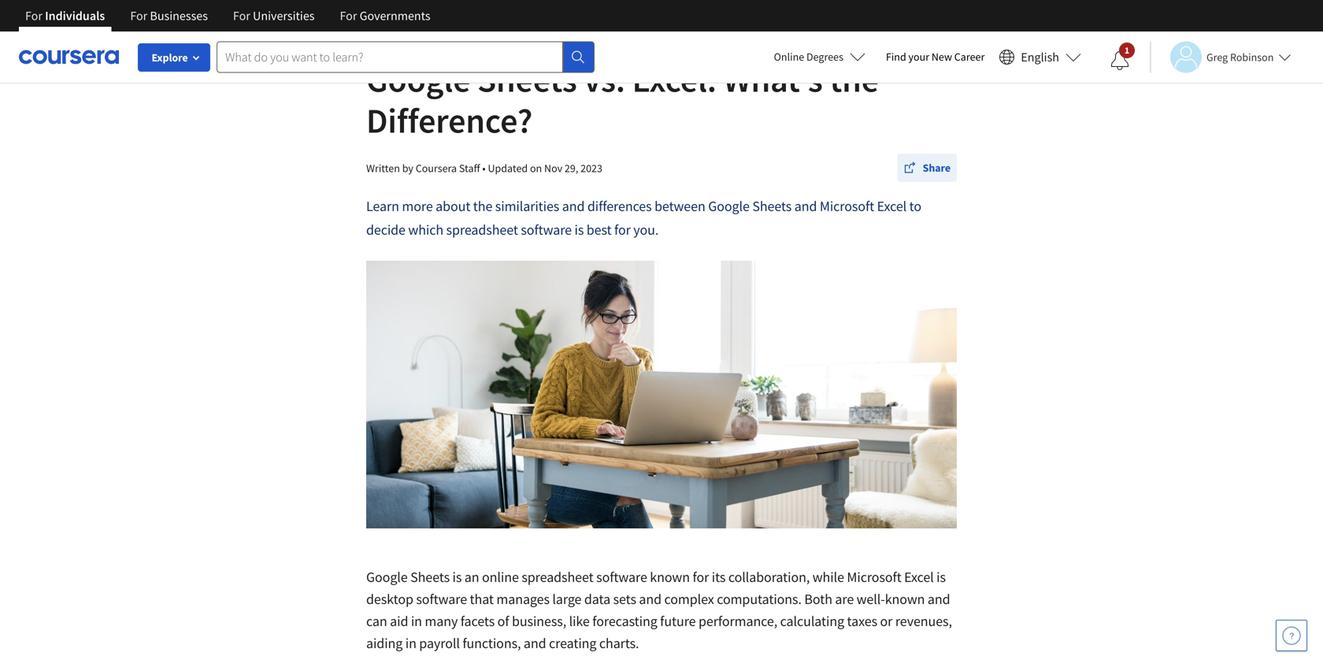 Task type: describe. For each thing, give the bounding box(es) containing it.
the inside google sheets vs. excel: what's the difference?
[[830, 58, 879, 101]]

software inside learn more about the similarities and differences between google sheets and microsoft excel to decide which spreadsheet software is best for you.
[[521, 221, 572, 239]]

collaboration,
[[729, 568, 810, 586]]

find
[[886, 50, 907, 64]]

nov
[[544, 161, 563, 175]]

greg
[[1207, 50, 1229, 64]]

english
[[1021, 49, 1060, 65]]

excel inside google sheets is an online spreadsheet software known for its collaboration, while microsoft excel is desktop software that manages large data sets and complex computations. both are well-known and can aid in many facets of business, like forecasting future performance, calculating taxes or revenues, aiding in payroll functions, and creating charts.
[[905, 568, 934, 586]]

more
[[402, 197, 433, 215]]

for inside google sheets is an online spreadsheet software known for its collaboration, while microsoft excel is desktop software that manages large data sets and complex computations. both are well-known and can aid in many facets of business, like forecasting future performance, calculating taxes or revenues, aiding in payroll functions, and creating charts.
[[693, 568, 709, 586]]

sheets for software
[[411, 568, 450, 586]]

an
[[465, 568, 479, 586]]

written by coursera staff • updated on nov 29, 2023
[[366, 161, 603, 175]]

complex
[[665, 591, 714, 608]]

like
[[569, 613, 590, 630]]

on
[[530, 161, 542, 175]]

large
[[553, 591, 582, 608]]

sheets for difference?
[[478, 58, 577, 101]]

new
[[932, 50, 953, 64]]

desktop
[[366, 591, 414, 608]]

to
[[910, 197, 922, 215]]

career
[[955, 50, 985, 64]]

are
[[836, 591, 854, 608]]

similarities
[[495, 197, 560, 215]]

1
[[1125, 44, 1130, 56]]

well-
[[857, 591, 885, 608]]

many
[[425, 613, 458, 630]]

find your new career
[[886, 50, 985, 64]]

revenues,
[[896, 613, 952, 630]]

•
[[483, 161, 486, 175]]

coursera
[[416, 161, 457, 175]]

show notifications image
[[1111, 51, 1130, 70]]

while
[[813, 568, 845, 586]]

written
[[366, 161, 400, 175]]

online
[[482, 568, 519, 586]]

computations.
[[717, 591, 802, 608]]

for for governments
[[340, 8, 357, 24]]

your
[[909, 50, 930, 64]]

decide
[[366, 221, 406, 239]]

google inside learn more about the similarities and differences between google sheets and microsoft excel to decide which spreadsheet software is best for you.
[[709, 197, 750, 215]]

share
[[923, 161, 951, 175]]

microsoft inside google sheets is an online spreadsheet software known for its collaboration, while microsoft excel is desktop software that manages large data sets and complex computations. both are well-known and can aid in many facets of business, like forecasting future performance, calculating taxes or revenues, aiding in payroll functions, and creating charts.
[[847, 568, 902, 586]]

spreadsheet inside learn more about the similarities and differences between google sheets and microsoft excel to decide which spreadsheet software is best for you.
[[446, 221, 518, 239]]

aiding
[[366, 635, 403, 652]]

staff
[[459, 161, 480, 175]]

29,
[[565, 161, 579, 175]]

businesses
[[150, 8, 208, 24]]

that
[[470, 591, 494, 608]]

2 vertical spatial software
[[416, 591, 467, 608]]

excel inside learn more about the similarities and differences between google sheets and microsoft excel to decide which spreadsheet software is best for you.
[[877, 197, 907, 215]]

manages
[[497, 591, 550, 608]]

robinson
[[1231, 50, 1274, 64]]

for for universities
[[233, 8, 250, 24]]

help center image
[[1283, 626, 1302, 645]]

find your new career link
[[878, 47, 993, 67]]

2023
[[581, 161, 603, 175]]

forecasting
[[593, 613, 658, 630]]

greg robinson
[[1207, 50, 1274, 64]]

which
[[408, 221, 444, 239]]

data
[[418, 11, 439, 25]]

for for businesses
[[130, 8, 148, 24]]

updated
[[488, 161, 528, 175]]

for businesses
[[130, 8, 208, 24]]

of
[[498, 613, 509, 630]]

2 horizontal spatial is
[[937, 568, 946, 586]]

for governments
[[340, 8, 431, 24]]

creating
[[549, 635, 597, 652]]

0 horizontal spatial is
[[453, 568, 462, 586]]

explore
[[152, 50, 188, 65]]

microsoft inside learn more about the similarities and differences between google sheets and microsoft excel to decide which spreadsheet software is best for you.
[[820, 197, 875, 215]]

you.
[[634, 221, 659, 239]]

for individuals
[[25, 8, 105, 24]]

1 button
[[1098, 42, 1142, 80]]

1 vertical spatial in
[[406, 635, 417, 652]]



Task type: locate. For each thing, give the bounding box(es) containing it.
known up complex at the right
[[650, 568, 690, 586]]

for left articles
[[340, 8, 357, 24]]

is left "best"
[[575, 221, 584, 239]]

degrees
[[807, 50, 844, 64]]

governments
[[360, 8, 431, 24]]

google sheets is an online spreadsheet software known for its collaboration, while microsoft excel is desktop software that manages large data sets and complex computations. both are well-known and can aid in many facets of business, like forecasting future performance, calculating taxes or revenues, aiding in payroll functions, and creating charts.
[[366, 568, 952, 652]]

2 horizontal spatial software
[[597, 568, 648, 586]]

0 vertical spatial excel
[[877, 197, 907, 215]]

data
[[585, 591, 611, 608]]

coursera image
[[19, 44, 119, 70]]

taxes
[[847, 613, 878, 630]]

is up revenues, at the bottom right of the page
[[937, 568, 946, 586]]

universities
[[253, 8, 315, 24]]

best
[[587, 221, 612, 239]]

differences
[[588, 197, 652, 215]]

for universities
[[233, 8, 315, 24]]

is inside learn more about the similarities and differences between google sheets and microsoft excel to decide which spreadsheet software is best for you.
[[575, 221, 584, 239]]

the right 'about'
[[473, 197, 493, 215]]

performance,
[[699, 613, 778, 630]]

2 vertical spatial google
[[366, 568, 408, 586]]

in down aid
[[406, 635, 417, 652]]

facets
[[461, 613, 495, 630]]

sets
[[613, 591, 637, 608]]

excel up revenues, at the bottom right of the page
[[905, 568, 934, 586]]

for inside learn more about the similarities and differences between google sheets and microsoft excel to decide which spreadsheet software is best for you.
[[615, 221, 631, 239]]

calculating
[[781, 613, 845, 630]]

spreadsheet down 'about'
[[446, 221, 518, 239]]

for
[[615, 221, 631, 239], [693, 568, 709, 586]]

0 horizontal spatial the
[[473, 197, 493, 215]]

1 horizontal spatial is
[[575, 221, 584, 239]]

spreadsheet up the large
[[522, 568, 594, 586]]

1 horizontal spatial software
[[521, 221, 572, 239]]

1 vertical spatial the
[[473, 197, 493, 215]]

online
[[774, 50, 805, 64]]

individuals
[[45, 8, 105, 24]]

excel left to on the top
[[877, 197, 907, 215]]

1 vertical spatial google
[[709, 197, 750, 215]]

2 vertical spatial sheets
[[411, 568, 450, 586]]

google for difference?
[[366, 58, 471, 101]]

1 vertical spatial known
[[885, 591, 925, 608]]

google
[[366, 58, 471, 101], [709, 197, 750, 215], [366, 568, 408, 586]]

1 horizontal spatial known
[[885, 591, 925, 608]]

for left businesses
[[130, 8, 148, 24]]

what's
[[724, 58, 823, 101]]

0 horizontal spatial for
[[615, 221, 631, 239]]

0 vertical spatial sheets
[[478, 58, 577, 101]]

0 vertical spatial google
[[366, 58, 471, 101]]

0 horizontal spatial sheets
[[411, 568, 450, 586]]

in
[[411, 613, 422, 630], [406, 635, 417, 652]]

its
[[712, 568, 726, 586]]

share button
[[898, 154, 957, 182], [898, 154, 957, 182]]

0 horizontal spatial known
[[650, 568, 690, 586]]

microsoft left to on the top
[[820, 197, 875, 215]]

business,
[[512, 613, 567, 630]]

sheets inside learn more about the similarities and differences between google sheets and microsoft excel to decide which spreadsheet software is best for you.
[[753, 197, 792, 215]]

2 horizontal spatial sheets
[[753, 197, 792, 215]]

1 vertical spatial spreadsheet
[[522, 568, 594, 586]]

3 for from the left
[[233, 8, 250, 24]]

0 horizontal spatial spreadsheet
[[446, 221, 518, 239]]

1 vertical spatial sheets
[[753, 197, 792, 215]]

sheets inside google sheets vs. excel: what's the difference?
[[478, 58, 577, 101]]

0 vertical spatial for
[[615, 221, 631, 239]]

excel:
[[632, 58, 717, 101]]

google inside google sheets vs. excel: what's the difference?
[[366, 58, 471, 101]]

and
[[562, 197, 585, 215], [795, 197, 817, 215], [639, 591, 662, 608], [928, 591, 951, 608], [524, 635, 546, 652]]

microsoft up well-
[[847, 568, 902, 586]]

is left an
[[453, 568, 462, 586]]

by
[[402, 161, 414, 175]]

learn more about the similarities and differences between google sheets and microsoft excel to decide which spreadsheet software is best for you.
[[366, 197, 922, 239]]

1 vertical spatial microsoft
[[847, 568, 902, 586]]

online degrees button
[[762, 39, 878, 74]]

explore button
[[138, 43, 210, 72]]

is
[[575, 221, 584, 239], [453, 568, 462, 586], [937, 568, 946, 586]]

spreadsheet
[[446, 221, 518, 239], [522, 568, 594, 586]]

1 for from the left
[[25, 8, 42, 24]]

the
[[830, 58, 879, 101], [473, 197, 493, 215]]

for right "best"
[[615, 221, 631, 239]]

google up the desktop
[[366, 568, 408, 586]]

learn
[[366, 197, 399, 215]]

0 vertical spatial known
[[650, 568, 690, 586]]

software down similarities at left
[[521, 221, 572, 239]]

difference?
[[366, 98, 533, 142]]

known up or
[[885, 591, 925, 608]]

for left individuals
[[25, 8, 42, 24]]

greg robinson button
[[1150, 41, 1292, 73]]

online degrees
[[774, 50, 844, 64]]

1 horizontal spatial spreadsheet
[[522, 568, 594, 586]]

articles
[[366, 11, 401, 25]]

0 vertical spatial microsoft
[[820, 197, 875, 215]]

articles link
[[366, 10, 412, 27]]

0 vertical spatial spreadsheet
[[446, 221, 518, 239]]

the left find
[[830, 58, 879, 101]]

google sheets vs. excel: what's the difference?
[[366, 58, 879, 142]]

2 for from the left
[[130, 8, 148, 24]]

sheets
[[478, 58, 577, 101], [753, 197, 792, 215], [411, 568, 450, 586]]

[featured image] a woman works on a laptop computer at home. image
[[366, 261, 957, 529]]

sheets inside google sheets is an online spreadsheet software known for its collaboration, while microsoft excel is desktop software that manages large data sets and complex computations. both are well-known and can aid in many facets of business, like forecasting future performance, calculating taxes or revenues, aiding in payroll functions, and creating charts.
[[411, 568, 450, 586]]

microsoft
[[820, 197, 875, 215], [847, 568, 902, 586]]

software up many
[[416, 591, 467, 608]]

1 vertical spatial software
[[597, 568, 648, 586]]

about
[[436, 197, 471, 215]]

data link
[[418, 10, 450, 27]]

0 horizontal spatial software
[[416, 591, 467, 608]]

1 vertical spatial for
[[693, 568, 709, 586]]

in right aid
[[411, 613, 422, 630]]

0 vertical spatial the
[[830, 58, 879, 101]]

0 vertical spatial software
[[521, 221, 572, 239]]

1 horizontal spatial sheets
[[478, 58, 577, 101]]

1 vertical spatial excel
[[905, 568, 934, 586]]

can
[[366, 613, 387, 630]]

known
[[650, 568, 690, 586], [885, 591, 925, 608]]

vs.
[[584, 58, 626, 101]]

or
[[881, 613, 893, 630]]

for for individuals
[[25, 8, 42, 24]]

1 horizontal spatial for
[[693, 568, 709, 586]]

charts.
[[600, 635, 639, 652]]

0 vertical spatial in
[[411, 613, 422, 630]]

google down data
[[366, 58, 471, 101]]

What do you want to learn? text field
[[217, 41, 563, 73]]

for left its at bottom
[[693, 568, 709, 586]]

4 for from the left
[[340, 8, 357, 24]]

google right between
[[709, 197, 750, 215]]

english button
[[993, 32, 1088, 83]]

spreadsheet inside google sheets is an online spreadsheet software known for its collaboration, while microsoft excel is desktop software that manages large data sets and complex computations. both are well-known and can aid in many facets of business, like forecasting future performance, calculating taxes or revenues, aiding in payroll functions, and creating charts.
[[522, 568, 594, 586]]

google for software
[[366, 568, 408, 586]]

functions,
[[463, 635, 521, 652]]

between
[[655, 197, 706, 215]]

software
[[521, 221, 572, 239], [597, 568, 648, 586], [416, 591, 467, 608]]

aid
[[390, 613, 408, 630]]

the inside learn more about the similarities and differences between google sheets and microsoft excel to decide which spreadsheet software is best for you.
[[473, 197, 493, 215]]

both
[[805, 591, 833, 608]]

breadcrumbs navigation
[[363, 6, 960, 30]]

for left universities at the top of the page
[[233, 8, 250, 24]]

excel
[[877, 197, 907, 215], [905, 568, 934, 586]]

None search field
[[217, 41, 595, 73]]

payroll
[[419, 635, 460, 652]]

google inside google sheets is an online spreadsheet software known for its collaboration, while microsoft excel is desktop software that manages large data sets and complex computations. both are well-known and can aid in many facets of business, like forecasting future performance, calculating taxes or revenues, aiding in payroll functions, and creating charts.
[[366, 568, 408, 586]]

banner navigation
[[13, 0, 443, 32]]

future
[[660, 613, 696, 630]]

1 horizontal spatial the
[[830, 58, 879, 101]]

software up sets
[[597, 568, 648, 586]]



Task type: vqa. For each thing, say whether or not it's contained in the screenshot.
Degrees
yes



